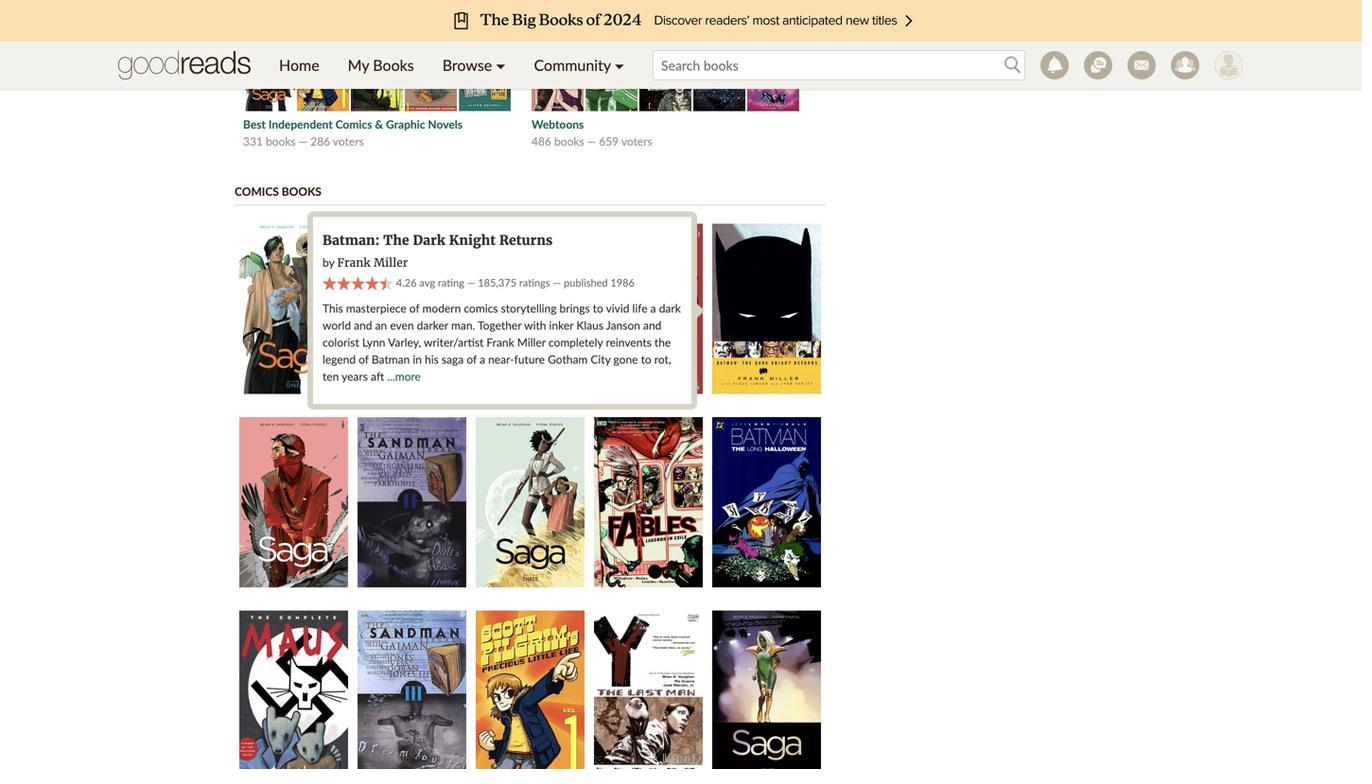 Task type: vqa. For each thing, say whether or not it's contained in the screenshot.
years
yes



Task type: describe. For each thing, give the bounding box(es) containing it.
aft
[[371, 370, 384, 383]]

storytelling
[[501, 301, 557, 315]]

bone by jeff smith image
[[351, 35, 403, 111]]

voters inside webtoons 486 books     —     659 voters
[[622, 134, 653, 148]]

maus i by art spiegelman image
[[405, 35, 457, 111]]

batman: the dark knight returns link
[[323, 232, 553, 249]]

years
[[342, 370, 368, 383]]

heartstopper by alice oseman image
[[586, 35, 638, 111]]

fun home by alison bechdel image
[[459, 35, 511, 111]]

masterpiece
[[346, 301, 407, 315]]

0 vertical spatial to
[[593, 301, 604, 315]]

together
[[478, 318, 522, 332]]

2 and from the left
[[644, 318, 662, 332]]

4.26 avg rating — 185,375 ratings
[[394, 276, 551, 289]]

vivid
[[606, 301, 630, 315]]

1 vertical spatial comics
[[235, 184, 279, 198]]

my books link
[[334, 42, 428, 89]]

batman: year one image
[[594, 224, 703, 394]]

true beauty, vol. 1 by yaongyi image
[[532, 35, 584, 111]]

486
[[532, 134, 552, 148]]

gone
[[614, 353, 638, 366]]

books inside best independent comics & graphic novels 331 books     —     286 voters
[[266, 134, 296, 148]]

annarasumanara by ha il-kwon image
[[694, 35, 746, 111]]

the
[[655, 336, 671, 349]]

notifications image
[[1041, 51, 1070, 80]]

novels
[[428, 117, 463, 131]]

home
[[279, 56, 320, 74]]

darker
[[417, 318, 449, 332]]

books right 676 in the top left of the page
[[555, 6, 585, 19]]

an
[[375, 318, 387, 332]]

browse ▾
[[443, 56, 506, 74]]

completely
[[549, 336, 603, 349]]

books inside webtoons 486 books     —     659 voters
[[555, 134, 585, 148]]

1 vertical spatial to
[[641, 353, 652, 366]]

Search books text field
[[653, 50, 1026, 80]]

comics inside best independent comics & graphic novels 331 books     —     286 voters
[[336, 117, 372, 131]]

▾ for browse ▾
[[496, 56, 506, 74]]

batman:
[[323, 232, 380, 249]]

185,375
[[478, 276, 517, 289]]

...more
[[387, 370, 421, 383]]

community ▾
[[534, 56, 625, 74]]

1 and from the left
[[354, 318, 372, 332]]

best independent comics & graphic novels 331 books     —     286 voters
[[243, 117, 463, 148]]

janson
[[606, 318, 641, 332]]

this
[[323, 301, 343, 315]]

v for vendetta image
[[476, 224, 585, 394]]

Search for books to add to your shelves search field
[[653, 50, 1026, 80]]

ratings
[[520, 276, 551, 289]]

676
[[532, 6, 552, 19]]

batman
[[372, 353, 410, 366]]

by
[[323, 256, 335, 269]]

4.26
[[396, 276, 417, 289]]

fables, vol. 1: legends in exile image
[[594, 417, 703, 588]]

lore olympus by rachel  smythe image
[[748, 35, 800, 111]]

— left 510
[[587, 6, 596, 19]]

0 horizontal spatial of
[[359, 353, 369, 366]]

— right ratings
[[553, 276, 561, 289]]

browse ▾ button
[[428, 42, 520, 89]]

books for comics books
[[282, 184, 322, 198]]

scott pilgrim's precious little life by bryan lee o'malley image
[[297, 35, 349, 111]]

webtoons 486 books     —     659 voters
[[532, 117, 653, 148]]

rating
[[438, 276, 465, 289]]

city
[[591, 353, 611, 366]]

webtoons link
[[532, 117, 584, 131]]

community
[[534, 56, 611, 74]]

with
[[525, 318, 547, 332]]

saga, volume 3 image
[[476, 417, 585, 588]]

comics books link
[[235, 184, 322, 198]]

comics books
[[235, 184, 322, 198]]

varley,
[[388, 336, 421, 349]]

voters inside best independent comics & graphic novels 331 books     —     286 voters
[[333, 134, 364, 148]]

ruby anderson image
[[1215, 51, 1244, 80]]

saga, volume 4 image
[[713, 611, 822, 769]]

saga, volume 1 image
[[239, 224, 348, 394]]

modern
[[423, 301, 461, 315]]

independent
[[269, 117, 333, 131]]

reinvents
[[606, 336, 652, 349]]

future
[[515, 353, 545, 366]]

frank inside this masterpiece of modern comics storytelling brings to vivid life a dark world and an even darker man. together with inker klaus janson and colorist lynn varley, writer/artist frank miller completely reinvents the legend of batman in his saga of a near-future gotham city gone to rot, ten years aft
[[487, 336, 515, 349]]

the sandman, vol. 1: preludes & nocturnes image
[[358, 224, 467, 394]]

331
[[243, 134, 263, 148]]

ten
[[323, 370, 339, 383]]

rot,
[[655, 353, 672, 366]]

menu containing home
[[265, 42, 639, 89]]

batman: the long halloween image
[[713, 417, 822, 588]]



Task type: locate. For each thing, give the bounding box(es) containing it.
frank miller link
[[337, 256, 408, 270]]

1 horizontal spatial ▾
[[615, 56, 625, 74]]

1 vertical spatial miller
[[518, 336, 546, 349]]

scott pilgrim's precious little life (scott pilgrim, #1) image
[[476, 611, 585, 769]]

of
[[410, 301, 420, 315], [359, 353, 369, 366], [467, 353, 477, 366]]

...more link
[[387, 370, 421, 383]]

saga, volume 1 by brian k. vaughan image
[[243, 35, 295, 111]]

world
[[323, 318, 351, 332]]

2 ▾ from the left
[[615, 56, 625, 74]]

1 horizontal spatial books
[[373, 56, 414, 74]]

frank
[[337, 256, 371, 270], [487, 336, 515, 349]]

best independent comics & graphic novels link
[[243, 117, 463, 131]]

batman: the dark knight returns by frank miller
[[323, 232, 553, 270]]

1 vertical spatial a
[[480, 353, 486, 366]]

comics down 331
[[235, 184, 279, 198]]

0 horizontal spatial comics
[[235, 184, 279, 198]]

community ▾ button
[[520, 42, 639, 89]]

comics left &
[[336, 117, 372, 131]]

0 vertical spatial frank
[[337, 256, 371, 270]]

of up years
[[359, 353, 369, 366]]

the sandman, vol. 2: the doll's house image
[[358, 417, 467, 588]]

voters right 659
[[622, 134, 653, 148]]

in
[[413, 353, 422, 366]]

0 horizontal spatial ▾
[[496, 56, 506, 74]]

0 vertical spatial miller
[[374, 256, 408, 270]]

286
[[311, 134, 330, 148]]

published
[[564, 276, 608, 289]]

my group discussions image
[[1085, 51, 1113, 80]]

of right saga
[[467, 353, 477, 366]]

miller
[[374, 256, 408, 270], [518, 336, 546, 349]]

dark
[[413, 232, 446, 249]]

0 horizontal spatial miller
[[374, 256, 408, 270]]

books right 'my'
[[373, 56, 414, 74]]

his
[[425, 353, 439, 366]]

friend requests image
[[1172, 51, 1200, 80]]

1 horizontal spatial a
[[651, 301, 657, 315]]

and
[[354, 318, 372, 332], [644, 318, 662, 332]]

— right rating
[[467, 276, 476, 289]]

books
[[373, 56, 414, 74], [282, 184, 322, 198]]

writer/artist
[[424, 336, 484, 349]]

0 vertical spatial books
[[373, 56, 414, 74]]

▾ left killing stalking season 1 by koogi image
[[615, 56, 625, 74]]

near-
[[488, 353, 515, 366]]

voters
[[622, 6, 653, 19], [333, 134, 364, 148], [622, 134, 653, 148]]

books down 286
[[282, 184, 322, 198]]

and left an in the top left of the page
[[354, 318, 372, 332]]

saga
[[442, 353, 464, 366]]

the sandman, vol. 3: dream country image
[[358, 611, 467, 769]]

676 books     —     510 voters
[[532, 6, 653, 19]]

lynn
[[362, 336, 386, 349]]

1 vertical spatial books
[[282, 184, 322, 198]]

frank inside batman: the dark knight returns by frank miller
[[337, 256, 371, 270]]

voters down best independent comics & graphic novels "link"
[[333, 134, 364, 148]]

0 vertical spatial a
[[651, 301, 657, 315]]

menu
[[265, 42, 639, 89]]

browse
[[443, 56, 492, 74]]

of up even
[[410, 301, 420, 315]]

510
[[599, 6, 619, 19]]

brings
[[560, 301, 590, 315]]

inker
[[549, 318, 574, 332]]

0 vertical spatial comics
[[336, 117, 372, 131]]

▾ right browse
[[496, 56, 506, 74]]

my
[[348, 56, 369, 74]]

home link
[[265, 42, 334, 89]]

killing stalking season 1 by koogi image
[[640, 35, 692, 111]]

— published 1986
[[551, 276, 635, 289]]

1986
[[611, 276, 635, 289]]

1 ▾ from the left
[[496, 56, 506, 74]]

a right life
[[651, 301, 657, 315]]

&
[[375, 117, 383, 131]]

voters right 510
[[622, 6, 653, 19]]

y: the last man, vol. 1: unmanned image
[[594, 611, 703, 769]]

miller inside batman: the dark knight returns by frank miller
[[374, 256, 408, 270]]

this masterpiece of modern comics storytelling brings to vivid life a dark world and an even darker man. together with inker klaus janson and colorist lynn varley, writer/artist frank miller completely reinvents the legend of batman in his saga of a near-future gotham city gone to rot, ten years aft
[[323, 301, 681, 383]]

2 horizontal spatial of
[[467, 353, 477, 366]]

books for my books
[[373, 56, 414, 74]]

books
[[555, 6, 585, 19], [266, 134, 296, 148], [555, 134, 585, 148]]

a
[[651, 301, 657, 315], [480, 353, 486, 366]]

miller inside this masterpiece of modern comics storytelling brings to vivid life a dark world and an even darker man. together with inker klaus janson and colorist lynn varley, writer/artist frank miller completely reinvents the legend of batman in his saga of a near-future gotham city gone to rot, ten years aft
[[518, 336, 546, 349]]

659
[[599, 134, 619, 148]]

frank down batman:
[[337, 256, 371, 270]]

inbox image
[[1128, 51, 1157, 80]]

—
[[587, 6, 596, 19], [299, 134, 308, 148], [587, 134, 596, 148], [467, 276, 476, 289], [553, 276, 561, 289]]

to left rot,
[[641, 353, 652, 366]]

legend
[[323, 353, 356, 366]]

0 horizontal spatial to
[[593, 301, 604, 315]]

1 horizontal spatial to
[[641, 353, 652, 366]]

▾ for community ▾
[[615, 56, 625, 74]]

avg
[[420, 276, 435, 289]]

best
[[243, 117, 266, 131]]

comics
[[336, 117, 372, 131], [235, 184, 279, 198]]

0 horizontal spatial and
[[354, 318, 372, 332]]

comics
[[464, 301, 498, 315]]

to
[[593, 301, 604, 315], [641, 353, 652, 366]]

1 vertical spatial frank
[[487, 336, 515, 349]]

knight
[[449, 232, 496, 249]]

books inside menu
[[373, 56, 414, 74]]

1 horizontal spatial of
[[410, 301, 420, 315]]

▾
[[496, 56, 506, 74], [615, 56, 625, 74]]

life
[[633, 301, 648, 315]]

gotham
[[548, 353, 588, 366]]

miller down the
[[374, 256, 408, 270]]

batman: the dark knight returns image
[[713, 224, 822, 394]]

man.
[[451, 318, 475, 332]]

klaus
[[577, 318, 604, 332]]

the
[[384, 232, 409, 249]]

returns
[[500, 232, 553, 249]]

0 horizontal spatial frank
[[337, 256, 371, 270]]

my books
[[348, 56, 414, 74]]

and up the the
[[644, 318, 662, 332]]

a left near-
[[480, 353, 486, 366]]

1 horizontal spatial comics
[[336, 117, 372, 131]]

— down independent
[[299, 134, 308, 148]]

colorist
[[323, 336, 359, 349]]

— inside webtoons 486 books     —     659 voters
[[587, 134, 596, 148]]

saga, volume 2 image
[[239, 417, 348, 588]]

0 horizontal spatial a
[[480, 353, 486, 366]]

1 horizontal spatial miller
[[518, 336, 546, 349]]

0 horizontal spatial books
[[282, 184, 322, 198]]

— left 659
[[587, 134, 596, 148]]

frank up near-
[[487, 336, 515, 349]]

1 horizontal spatial frank
[[487, 336, 515, 349]]

graphic
[[386, 117, 425, 131]]

to up klaus
[[593, 301, 604, 315]]

books down webtoons
[[555, 134, 585, 148]]

miller up future
[[518, 336, 546, 349]]

even
[[390, 318, 414, 332]]

dark
[[659, 301, 681, 315]]

webtoons
[[532, 117, 584, 131]]

1 horizontal spatial and
[[644, 318, 662, 332]]

books down independent
[[266, 134, 296, 148]]

the complete maus image
[[239, 611, 348, 769]]

— inside best independent comics & graphic novels 331 books     —     286 voters
[[299, 134, 308, 148]]



